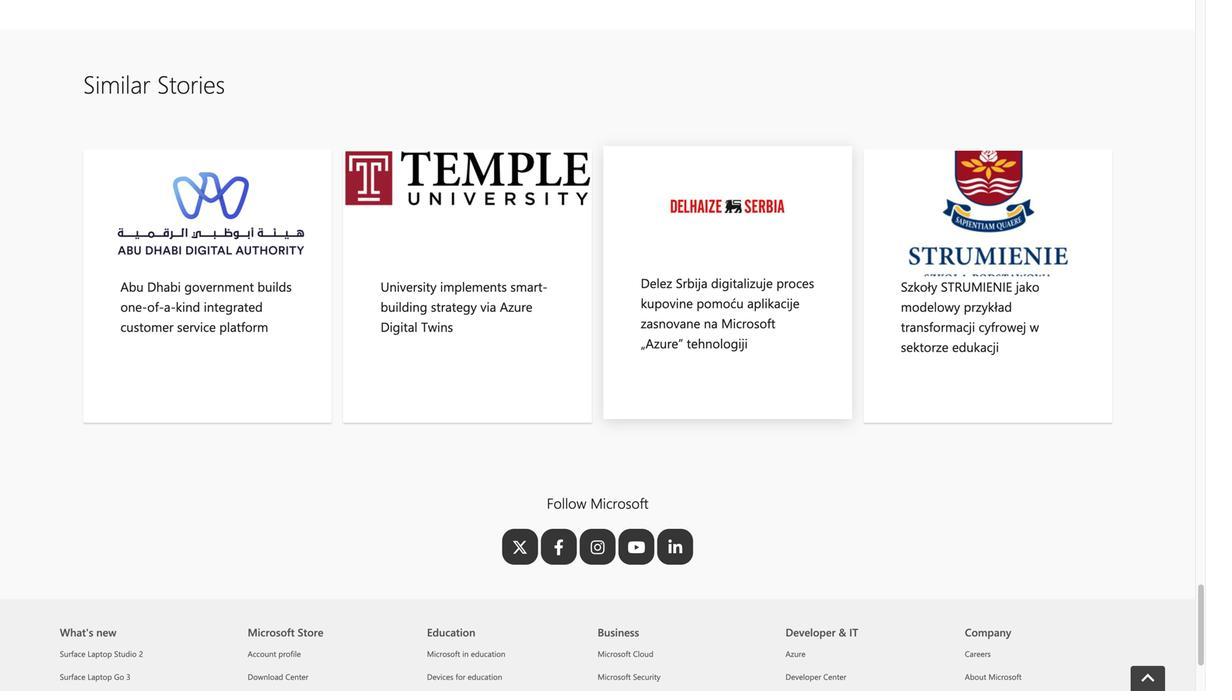 Task type: vqa. For each thing, say whether or not it's contained in the screenshot.


Task type: locate. For each thing, give the bounding box(es) containing it.
microsoft up account profile link
[[248, 625, 295, 640]]

microsoft in education
[[427, 649, 506, 660]]

careers link
[[965, 649, 991, 660]]

azure link
[[786, 649, 806, 660]]

azure
[[500, 298, 533, 315], [786, 649, 806, 660]]

0 vertical spatial education
[[471, 649, 506, 660]]

developer down azure link
[[786, 672, 822, 683]]

education right for
[[468, 672, 503, 683]]

3
[[126, 672, 131, 683]]

0 vertical spatial laptop
[[88, 649, 112, 660]]

srbija
[[676, 274, 708, 292]]

1 vertical spatial education
[[468, 672, 503, 683]]

1 vertical spatial laptop
[[88, 672, 112, 683]]

careers
[[965, 649, 991, 660]]

account profile
[[248, 649, 301, 660]]

education for devices for education
[[468, 672, 503, 683]]

azure inside footer resource links element
[[786, 649, 806, 660]]

1 surface from the top
[[60, 649, 85, 660]]

&
[[839, 625, 847, 640]]

business heading
[[598, 600, 769, 643]]

about microsoft
[[965, 672, 1022, 683]]

1 vertical spatial developer
[[786, 672, 822, 683]]

developer for developer & it
[[786, 625, 836, 640]]

2 center from the left
[[824, 672, 847, 683]]

education heading
[[427, 600, 589, 643]]

company heading
[[965, 600, 1128, 643]]

zasnovane
[[641, 314, 701, 332]]

education
[[471, 649, 506, 660], [468, 672, 503, 683]]

2 laptop from the top
[[88, 672, 112, 683]]

laptop
[[88, 649, 112, 660], [88, 672, 112, 683]]

education right in
[[471, 649, 506, 660]]

azure inside university implements smart- building strategy via azure digital twins
[[500, 298, 533, 315]]

laptop for studio
[[88, 649, 112, 660]]

microsoft down the aplikacije
[[722, 314, 776, 332]]

0 vertical spatial azure
[[500, 298, 533, 315]]

center down &
[[824, 672, 847, 683]]

developer for developer center
[[786, 672, 822, 683]]

microsoft store
[[248, 625, 324, 640]]

„azure"
[[641, 335, 684, 352]]

surface down what's
[[60, 649, 85, 660]]

laptop left the go
[[88, 672, 112, 683]]

laptop down new
[[88, 649, 112, 660]]

microsoft inside delez srbija digitalizuje proces kupovine pomoću aplikacije zasnovane na microsoft „azure" tehnologiji
[[722, 314, 776, 332]]

what's
[[60, 625, 93, 640]]

0 horizontal spatial center
[[286, 672, 309, 683]]

youtube image
[[628, 540, 646, 556]]

stories
[[157, 67, 225, 100]]

developer
[[786, 625, 836, 640], [786, 672, 822, 683]]

center
[[286, 672, 309, 683], [824, 672, 847, 683]]

microsoft store heading
[[248, 600, 410, 643]]

1 developer from the top
[[786, 625, 836, 640]]

1 laptop from the top
[[88, 649, 112, 660]]

studio
[[114, 649, 137, 660]]

1 horizontal spatial azure
[[786, 649, 806, 660]]

transformacji
[[901, 318, 976, 335]]

pomoću
[[697, 294, 744, 312]]

developer up azure link
[[786, 625, 836, 640]]

przykład
[[964, 298, 1013, 315]]

business
[[598, 625, 640, 640]]

account
[[248, 649, 276, 660]]

microsoft
[[722, 314, 776, 332], [591, 494, 649, 513], [248, 625, 295, 640], [427, 649, 460, 660], [598, 649, 631, 660], [598, 672, 631, 683], [989, 672, 1022, 683]]

1 center from the left
[[286, 672, 309, 683]]

new
[[96, 625, 117, 640]]

microsoft left in
[[427, 649, 460, 660]]

azure down "smart-"
[[500, 298, 533, 315]]

devices for education link
[[427, 672, 503, 683]]

government
[[184, 278, 254, 295]]

developer & it
[[786, 625, 859, 640]]

surface laptop studio 2
[[60, 649, 143, 660]]

surface down surface laptop studio 2
[[60, 672, 85, 683]]

0 horizontal spatial azure
[[500, 298, 533, 315]]

1 vertical spatial azure
[[786, 649, 806, 660]]

na
[[704, 314, 718, 332]]

security
[[633, 672, 661, 683]]

surface for surface laptop studio 2
[[60, 649, 85, 660]]

cyfrowej
[[979, 318, 1027, 335]]

follow
[[547, 494, 587, 513]]

strategy
[[431, 298, 477, 315]]

similar stories
[[83, 67, 225, 100]]

of-
[[147, 298, 164, 315]]

about microsoft link
[[965, 672, 1022, 683]]

surface laptop go 3 link
[[60, 672, 131, 683]]

abu dhabi government builds one-of-a-kind integrated customer service platform
[[120, 278, 292, 335]]

surface for surface laptop go 3
[[60, 672, 85, 683]]

azure up developer center
[[786, 649, 806, 660]]

microsoft security
[[598, 672, 661, 683]]

2 surface from the top
[[60, 672, 85, 683]]

0 vertical spatial surface
[[60, 649, 85, 660]]

strumienie
[[941, 278, 1013, 295]]

twitter image
[[512, 540, 528, 556]]

education for microsoft in education
[[471, 649, 506, 660]]

cloud
[[633, 649, 654, 660]]

center for microsoft
[[286, 672, 309, 683]]

1 horizontal spatial center
[[824, 672, 847, 683]]

developer inside heading
[[786, 625, 836, 640]]

delez srbija digitalizuje proces kupovine pomoću aplikacije zasnovane na microsoft „azure" tehnologiji
[[641, 274, 815, 352]]

store
[[298, 625, 324, 640]]

2 developer from the top
[[786, 672, 822, 683]]

szkoły strumienie jako modelowy przykład transformacji cyfrowej w sektorze edukacji link
[[864, 150, 1113, 423]]

what's new heading
[[60, 600, 231, 643]]

center down profile
[[286, 672, 309, 683]]

1 vertical spatial surface
[[60, 672, 85, 683]]

delez
[[641, 274, 673, 292]]

microsoft up youtube image
[[591, 494, 649, 513]]

surface laptop studio 2 link
[[60, 649, 143, 660]]

0 vertical spatial developer
[[786, 625, 836, 640]]

twins
[[421, 318, 453, 335]]

instagram image
[[591, 540, 605, 556]]

surface
[[60, 649, 85, 660], [60, 672, 85, 683]]

education
[[427, 625, 476, 640]]

digitalizuje
[[712, 274, 773, 292]]



Task type: describe. For each thing, give the bounding box(es) containing it.
linkedin image
[[669, 540, 683, 556]]

smart-
[[511, 278, 548, 295]]

building
[[381, 298, 428, 315]]

one-
[[120, 298, 147, 315]]

profile
[[279, 649, 301, 660]]

center for developer
[[824, 672, 847, 683]]

microsoft cloud link
[[598, 649, 654, 660]]

kind
[[176, 298, 200, 315]]

implements
[[440, 278, 507, 295]]

company
[[965, 625, 1012, 640]]

footer resource links element
[[0, 600, 1196, 692]]

it
[[850, 625, 859, 640]]

szkoły strumienie jako modelowy przykład transformacji cyfrowej w sektorze edukacji
[[901, 278, 1040, 355]]

download
[[248, 672, 283, 683]]

download center link
[[248, 672, 309, 683]]

service
[[177, 318, 216, 335]]

microsoft security link
[[598, 672, 661, 683]]

microsoft right about
[[989, 672, 1022, 683]]

integrated
[[204, 298, 263, 315]]

go
[[114, 672, 124, 683]]

proces
[[777, 274, 815, 292]]

microsoft down "microsoft cloud"
[[598, 672, 631, 683]]

download center
[[248, 672, 309, 683]]

abu
[[120, 278, 144, 295]]

go to top image
[[1142, 674, 1155, 687]]

platform
[[219, 318, 268, 335]]

about
[[965, 672, 987, 683]]

tehnologiji
[[687, 335, 748, 352]]

modelowy
[[901, 298, 961, 315]]

microsoft in education link
[[427, 649, 506, 660]]

2
[[139, 649, 143, 660]]

aplikacije
[[748, 294, 800, 312]]

university
[[381, 278, 437, 295]]

follow microsoft
[[547, 494, 649, 513]]

jako
[[1016, 278, 1040, 295]]

kupovine
[[641, 294, 693, 312]]

sektorze
[[901, 338, 949, 355]]

w
[[1030, 318, 1040, 335]]

developer center link
[[786, 672, 847, 683]]

for
[[456, 672, 466, 683]]

microsoft down business
[[598, 649, 631, 660]]

similar
[[83, 67, 151, 100]]

developer & it heading
[[786, 600, 948, 643]]

szkoły
[[901, 278, 938, 295]]

dhabi
[[147, 278, 181, 295]]

customer
[[120, 318, 174, 335]]

account profile link
[[248, 649, 301, 660]]

laptop for go
[[88, 672, 112, 683]]

facebook image
[[554, 540, 564, 556]]

developer center
[[786, 672, 847, 683]]

university implements smart- building strategy via azure digital twins link
[[343, 150, 592, 423]]

surface laptop go 3
[[60, 672, 131, 683]]

builds
[[258, 278, 292, 295]]

university implements smart- building strategy via azure digital twins
[[381, 278, 548, 335]]

a-
[[164, 298, 176, 315]]

devices
[[427, 672, 454, 683]]

microsoft cloud
[[598, 649, 654, 660]]

digital
[[381, 318, 418, 335]]

what's new
[[60, 625, 117, 640]]

delez srbija digitalizuje proces kupovine pomoću aplikacije zasnovane na microsoft „azure" tehnologiji link
[[604, 146, 853, 419]]

devices for education
[[427, 672, 503, 683]]

abu dhabi government builds one-of-a-kind integrated customer service platform link
[[83, 150, 332, 423]]

edukacji
[[953, 338, 1000, 355]]

microsoft inside heading
[[248, 625, 295, 640]]

in
[[463, 649, 469, 660]]

via
[[481, 298, 497, 315]]



